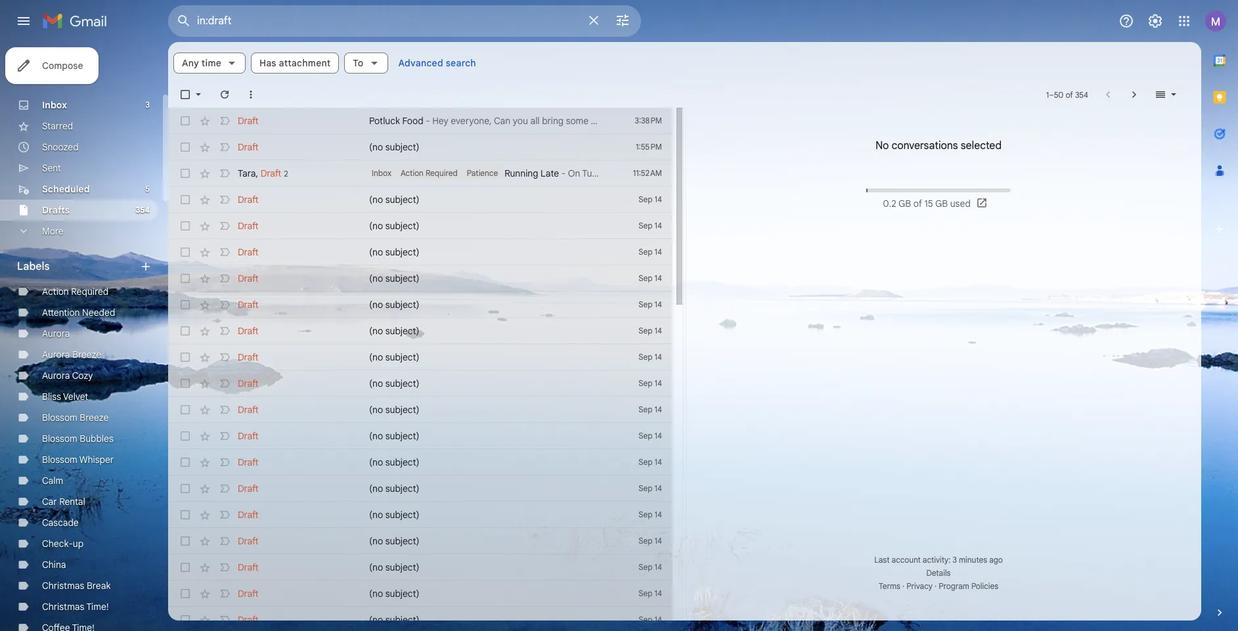 Task type: describe. For each thing, give the bounding box(es) containing it.
14 (no subject) from the top
[[369, 509, 419, 521]]

1 50 of 354
[[1046, 90, 1089, 100]]

sep for seventh row from the bottom
[[639, 457, 653, 467]]

3 inside the last account activity: 3 minutes ago details terms · privacy · program policies
[[953, 555, 957, 565]]

14 14 from the top
[[655, 536, 662, 546]]

18 row from the top
[[168, 555, 673, 581]]

draft for 20th row from the bottom of the no conversations selected main content
[[238, 115, 259, 127]]

subject) for (no subject) link related to 2nd row from the top of the no conversations selected main content
[[385, 141, 419, 153]]

0.2 gb of 15 gb used
[[883, 198, 971, 210]]

sep 14 for 12th row from the top
[[639, 405, 662, 415]]

13 (no subject) from the top
[[369, 483, 419, 495]]

14 row from the top
[[168, 449, 673, 476]]

13 row from the top
[[168, 423, 673, 449]]

draft for 1st row from the bottom
[[238, 614, 259, 626]]

labels
[[17, 260, 50, 273]]

breeze for aurora breeze
[[72, 349, 101, 361]]

subject) for 12th row from the bottom of the no conversations selected main content's (no subject) link
[[385, 325, 419, 337]]

bliss velvet
[[42, 391, 88, 403]]

9 (no subject) from the top
[[369, 378, 419, 390]]

(no subject) link for 6th row from the bottom
[[369, 482, 601, 495]]

15 row from the top
[[168, 476, 673, 502]]

10 (no subject) from the top
[[369, 404, 419, 416]]

11 14 from the top
[[655, 457, 662, 467]]

of for gb
[[914, 198, 922, 210]]

labels heading
[[17, 260, 139, 273]]

subject) for (no subject) link related to tenth row from the top
[[385, 352, 419, 363]]

5
[[145, 184, 150, 194]]

aurora breeze
[[42, 349, 101, 361]]

17 row from the top
[[168, 528, 673, 555]]

1 gb from the left
[[899, 198, 911, 210]]

18 (no from the top
[[369, 614, 383, 626]]

car
[[42, 496, 57, 508]]

snoozed
[[42, 141, 79, 153]]

bliss velvet link
[[42, 391, 88, 403]]

8 (no subject) from the top
[[369, 352, 419, 363]]

advanced search options image
[[610, 7, 636, 34]]

blossom whisper
[[42, 454, 114, 466]]

16 (no subject) from the top
[[369, 562, 419, 574]]

7 row from the top
[[168, 265, 673, 292]]

cascade
[[42, 517, 79, 529]]

sep 14 for 17th row from the bottom of the no conversations selected main content
[[639, 194, 662, 204]]

scheduled
[[42, 183, 90, 195]]

action inside labels navigation
[[42, 286, 69, 298]]

1 (no from the top
[[369, 141, 383, 153]]

6 14 from the top
[[655, 326, 662, 336]]

advanced
[[398, 57, 443, 69]]

draft for seventh row from the bottom
[[238, 457, 259, 468]]

12 (no subject) from the top
[[369, 457, 419, 468]]

advanced search button
[[393, 51, 482, 75]]

used
[[951, 198, 971, 210]]

attention needed
[[42, 307, 115, 319]]

draft for 6th row from the bottom
[[238, 483, 259, 495]]

sep 14 for 6th row from the bottom
[[639, 484, 662, 493]]

tara
[[238, 167, 256, 179]]

china
[[42, 559, 66, 571]]

10 (no from the top
[[369, 404, 383, 416]]

aurora link
[[42, 328, 70, 340]]

sep 14 for 4th row from the bottom
[[639, 536, 662, 546]]

18 (no subject) from the top
[[369, 614, 419, 626]]

potluck food -
[[369, 115, 432, 127]]

sep for tenth row from the top
[[639, 352, 653, 362]]

2 sep 14 from the top
[[639, 221, 662, 231]]

4 (no subject) from the top
[[369, 246, 419, 258]]

(no subject) link for seventh row from the bottom
[[369, 456, 601, 469]]

draft for 13th row from the bottom of the no conversations selected main content
[[238, 299, 259, 311]]

any time button
[[173, 53, 246, 74]]

time
[[202, 57, 221, 69]]

attention needed link
[[42, 307, 115, 319]]

4 row from the top
[[168, 187, 673, 213]]

sep 14 for 12th row from the bottom of the no conversations selected main content
[[639, 326, 662, 336]]

17 (no subject) from the top
[[369, 588, 419, 600]]

2
[[284, 169, 288, 178]]

13 14 from the top
[[655, 510, 662, 520]]

(no subject) link for 12th row from the top
[[369, 403, 601, 417]]

sep 14 for 19th row
[[639, 589, 662, 599]]

16 (no from the top
[[369, 562, 383, 574]]

inbox inside labels navigation
[[42, 99, 67, 111]]

details link
[[927, 568, 951, 578]]

has attachment button
[[251, 53, 339, 74]]

10 14 from the top
[[655, 431, 662, 441]]

compose
[[42, 60, 83, 72]]

food
[[402, 115, 424, 127]]

subject) for (no subject) link associated with 13th row
[[385, 430, 419, 442]]

sep 14 for tenth row from the bottom of the no conversations selected main content
[[639, 378, 662, 388]]

subject) for (no subject) link corresponding to 6th row from the bottom
[[385, 483, 419, 495]]

5 row from the top
[[168, 213, 673, 239]]

5 (no subject) from the top
[[369, 273, 419, 284]]

action required inside row
[[401, 168, 458, 178]]

break
[[87, 580, 111, 592]]

car rental
[[42, 496, 85, 508]]

19 row from the top
[[168, 581, 673, 607]]

blossom for blossom bubbles
[[42, 433, 77, 445]]

blossom bubbles link
[[42, 433, 113, 445]]

draft for 7th row
[[238, 273, 259, 284]]

(no subject) link for tenth row from the top
[[369, 351, 601, 364]]

draft for 2nd row from the top of the no conversations selected main content
[[238, 141, 259, 153]]

354 inside labels navigation
[[136, 205, 150, 215]]

blossom breeze
[[42, 412, 109, 424]]

sep for 6th row from the bottom
[[639, 484, 653, 493]]

cascade link
[[42, 517, 79, 529]]

sent
[[42, 162, 61, 174]]

christmas break link
[[42, 580, 111, 592]]

6 (no from the top
[[369, 299, 383, 311]]

rental
[[59, 496, 85, 508]]

11 (no subject) from the top
[[369, 430, 419, 442]]

14 (no from the top
[[369, 509, 383, 521]]

privacy link
[[907, 581, 933, 591]]

draft for 19th row
[[238, 588, 259, 600]]

sep 14 for 7th row
[[639, 273, 662, 283]]

4 (no from the top
[[369, 246, 383, 258]]

up
[[73, 538, 84, 550]]

7 14 from the top
[[655, 352, 662, 362]]

main menu image
[[16, 13, 32, 29]]

late
[[541, 168, 559, 179]]

sep for 13th row from the bottom of the no conversations selected main content
[[639, 300, 653, 309]]

program policies link
[[939, 581, 999, 591]]

christmas break
[[42, 580, 111, 592]]

draft for 17th row from the bottom of the no conversations selected main content
[[238, 194, 259, 206]]

to
[[353, 57, 364, 69]]

draft for 13th row
[[238, 430, 259, 442]]

no conversations selected main content
[[168, 42, 1202, 631]]

to button
[[344, 53, 388, 74]]

aurora cozy
[[42, 370, 93, 382]]

draft for 12th row from the bottom of the no conversations selected main content
[[238, 325, 259, 337]]

3 (no from the top
[[369, 220, 383, 232]]

5 (no from the top
[[369, 273, 383, 284]]

- for running late -
[[562, 168, 566, 179]]

settings image
[[1148, 13, 1164, 29]]

search
[[446, 57, 476, 69]]

12 (no from the top
[[369, 457, 383, 468]]

bliss
[[42, 391, 61, 403]]

subject) for (no subject) link for seventh row from the bottom
[[385, 457, 419, 468]]

check-up
[[42, 538, 84, 550]]

sep for tenth row from the bottom of the no conversations selected main content
[[639, 378, 653, 388]]

draft for 5th row from the bottom
[[238, 509, 259, 521]]

older image
[[1128, 88, 1141, 101]]

11 row from the top
[[168, 371, 673, 397]]

inbox inside row
[[372, 168, 392, 178]]

blossom breeze link
[[42, 412, 109, 424]]

draft for 15th row from the bottom of the no conversations selected main content
[[238, 246, 259, 258]]

activity:
[[923, 555, 951, 565]]

blossom for blossom breeze
[[42, 412, 77, 424]]

subject) for (no subject) link associated with 16th row from the bottom
[[385, 220, 419, 232]]

2 (no from the top
[[369, 194, 383, 206]]

8 (no from the top
[[369, 352, 383, 363]]

1 row from the top
[[168, 108, 673, 134]]

bubbles
[[80, 433, 113, 445]]

16 14 from the top
[[655, 589, 662, 599]]

drafts
[[42, 204, 70, 216]]

conversations
[[892, 139, 958, 152]]

11 (no from the top
[[369, 430, 383, 442]]

follow link to manage storage image
[[976, 197, 989, 210]]

any
[[182, 57, 199, 69]]

has attachment
[[260, 57, 331, 69]]

8 row from the top
[[168, 292, 673, 318]]

20 row from the top
[[168, 607, 673, 631]]

account
[[892, 555, 921, 565]]

compose button
[[5, 47, 99, 84]]

0.2
[[883, 198, 897, 210]]

2 14 from the top
[[655, 221, 662, 231]]

draft for 4th row from the bottom
[[238, 535, 259, 547]]

(no subject) link for 2nd row from the top of the no conversations selected main content
[[369, 141, 601, 154]]

subject) for (no subject) link associated with 13th row from the bottom of the no conversations selected main content
[[385, 299, 419, 311]]

has
[[260, 57, 276, 69]]

aurora for aurora breeze
[[42, 349, 70, 361]]

(no subject) link for 18th row
[[369, 561, 601, 574]]

potluck
[[369, 115, 400, 127]]

(no subject) link for 13th row
[[369, 430, 601, 443]]

christmas time! link
[[42, 601, 109, 613]]

draft for 16th row from the bottom
[[238, 220, 259, 232]]

subject) for (no subject) link associated with 5th row from the bottom
[[385, 509, 419, 521]]

sep 14 for 1st row from the bottom
[[639, 615, 662, 625]]

selected
[[961, 139, 1002, 152]]

sep 14 for seventh row from the bottom
[[639, 457, 662, 467]]

6 row from the top
[[168, 239, 673, 265]]

Search mail text field
[[197, 14, 578, 28]]

3 inside labels navigation
[[146, 100, 150, 110]]

4 14 from the top
[[655, 273, 662, 283]]

sep 14 for 13th row
[[639, 431, 662, 441]]

christmas for christmas break
[[42, 580, 84, 592]]

subject) for (no subject) link corresponding to 17th row from the bottom of the no conversations selected main content
[[385, 194, 419, 206]]

15 (no from the top
[[369, 535, 383, 547]]

subject) for (no subject) link corresponding to 19th row
[[385, 588, 419, 600]]

labels navigation
[[0, 42, 168, 631]]

15 14 from the top
[[655, 562, 662, 572]]



Task type: locate. For each thing, give the bounding box(es) containing it.
sep 14 for 15th row from the bottom of the no conversations selected main content
[[639, 247, 662, 257]]

2 vertical spatial blossom
[[42, 454, 77, 466]]

(no subject) link for 7th row
[[369, 272, 601, 285]]

8 sep 14 from the top
[[639, 378, 662, 388]]

0 vertical spatial 3
[[146, 100, 150, 110]]

3
[[146, 100, 150, 110], [953, 555, 957, 565]]

None checkbox
[[179, 88, 192, 101], [179, 141, 192, 154], [179, 167, 192, 180], [179, 193, 192, 206], [179, 272, 192, 285], [179, 298, 192, 311], [179, 325, 192, 338], [179, 351, 192, 364], [179, 430, 192, 443], [179, 482, 192, 495], [179, 561, 192, 574], [179, 614, 192, 627], [179, 88, 192, 101], [179, 141, 192, 154], [179, 167, 192, 180], [179, 193, 192, 206], [179, 272, 192, 285], [179, 298, 192, 311], [179, 325, 192, 338], [179, 351, 192, 364], [179, 430, 192, 443], [179, 482, 192, 495], [179, 561, 192, 574], [179, 614, 192, 627]]

1:55 pm
[[636, 142, 662, 152]]

- right food
[[426, 115, 430, 127]]

calm
[[42, 475, 63, 487]]

1 vertical spatial inbox
[[372, 168, 392, 178]]

1 subject) from the top
[[385, 141, 419, 153]]

1 vertical spatial action
[[42, 286, 69, 298]]

subject)
[[385, 141, 419, 153], [385, 194, 419, 206], [385, 220, 419, 232], [385, 246, 419, 258], [385, 273, 419, 284], [385, 299, 419, 311], [385, 325, 419, 337], [385, 352, 419, 363], [385, 378, 419, 390], [385, 404, 419, 416], [385, 430, 419, 442], [385, 457, 419, 468], [385, 483, 419, 495], [385, 509, 419, 521], [385, 535, 419, 547], [385, 562, 419, 574], [385, 588, 419, 600], [385, 614, 419, 626]]

1 vertical spatial 354
[[136, 205, 150, 215]]

search mail image
[[172, 9, 196, 33]]

6 (no subject) from the top
[[369, 299, 419, 311]]

velvet
[[63, 391, 88, 403]]

16 sep from the top
[[639, 589, 653, 599]]

action required link
[[42, 286, 109, 298]]

- for potluck food -
[[426, 115, 430, 127]]

0 vertical spatial action required
[[401, 168, 458, 178]]

sep for 4th row from the bottom
[[639, 536, 653, 546]]

more
[[42, 225, 63, 237]]

(no subject) link for 17th row from the bottom of the no conversations selected main content
[[369, 193, 601, 206]]

1 vertical spatial required
[[71, 286, 109, 298]]

4 sep from the top
[[639, 273, 653, 283]]

(no subject) link for 13th row from the bottom of the no conversations selected main content
[[369, 298, 601, 311]]

11:52 am
[[633, 168, 662, 178]]

subject) for (no subject) link for 18th row
[[385, 562, 419, 574]]

aurora for aurora link
[[42, 328, 70, 340]]

3 aurora from the top
[[42, 370, 70, 382]]

required
[[426, 168, 458, 178], [71, 286, 109, 298]]

advanced search
[[398, 57, 476, 69]]

sep for 15th row from the bottom of the no conversations selected main content
[[639, 247, 653, 257]]

None checkbox
[[179, 114, 192, 127], [179, 219, 192, 233], [179, 246, 192, 259], [179, 377, 192, 390], [179, 403, 192, 417], [179, 456, 192, 469], [179, 509, 192, 522], [179, 535, 192, 548], [179, 587, 192, 601], [179, 114, 192, 127], [179, 219, 192, 233], [179, 246, 192, 259], [179, 377, 192, 390], [179, 403, 192, 417], [179, 456, 192, 469], [179, 509, 192, 522], [179, 535, 192, 548], [179, 587, 192, 601]]

christmas time!
[[42, 601, 109, 613]]

draft for tenth row from the top
[[238, 352, 259, 363]]

car rental link
[[42, 496, 85, 508]]

sep 14 for 13th row from the bottom of the no conversations selected main content
[[639, 300, 662, 309]]

2 gb from the left
[[936, 198, 948, 210]]

18 subject) from the top
[[385, 614, 419, 626]]

15 (no subject) from the top
[[369, 535, 419, 547]]

christmas down china 'link'
[[42, 580, 84, 592]]

0 vertical spatial aurora
[[42, 328, 70, 340]]

patience
[[467, 168, 498, 178]]

aurora cozy link
[[42, 370, 93, 382]]

7 (no subject) from the top
[[369, 325, 419, 337]]

None search field
[[168, 5, 641, 37]]

sep 14 for tenth row from the top
[[639, 352, 662, 362]]

refresh image
[[218, 88, 231, 101]]

3 (no subject) from the top
[[369, 220, 419, 232]]

action required inside labels navigation
[[42, 286, 109, 298]]

1 14 from the top
[[655, 194, 662, 204]]

1 (no subject) from the top
[[369, 141, 419, 153]]

sep for 12th row from the bottom of the no conversations selected main content
[[639, 326, 653, 336]]

calm link
[[42, 475, 63, 487]]

6 subject) from the top
[[385, 299, 419, 311]]

cozy
[[72, 370, 93, 382]]

draft for tenth row from the bottom of the no conversations selected main content
[[238, 378, 259, 390]]

7 (no from the top
[[369, 325, 383, 337]]

1 vertical spatial action required
[[42, 286, 109, 298]]

of right 50
[[1066, 90, 1073, 100]]

8 14 from the top
[[655, 378, 662, 388]]

inbox
[[42, 99, 67, 111], [372, 168, 392, 178]]

(no subject) link for tenth row from the bottom of the no conversations selected main content
[[369, 377, 601, 390]]

354 right 50
[[1075, 90, 1089, 100]]

(no subject) link for 12th row from the bottom of the no conversations selected main content
[[369, 325, 601, 338]]

privacy
[[907, 581, 933, 591]]

1 horizontal spatial action
[[401, 168, 424, 178]]

8 (no subject) link from the top
[[369, 351, 601, 364]]

11 (no subject) link from the top
[[369, 430, 601, 443]]

1 vertical spatial christmas
[[42, 601, 84, 613]]

2 · from the left
[[935, 581, 937, 591]]

0 vertical spatial -
[[426, 115, 430, 127]]

9 (no from the top
[[369, 378, 383, 390]]

action
[[401, 168, 424, 178], [42, 286, 69, 298]]

1 vertical spatial blossom
[[42, 433, 77, 445]]

last account activity: 3 minutes ago details terms · privacy · program policies
[[875, 555, 1003, 591]]

5 subject) from the top
[[385, 273, 419, 284]]

gb right "15"
[[936, 198, 948, 210]]

breeze up the cozy
[[72, 349, 101, 361]]

1
[[1046, 90, 1049, 100]]

1 horizontal spatial of
[[1066, 90, 1073, 100]]

2 row from the top
[[168, 134, 673, 160]]

4 (no subject) link from the top
[[369, 246, 601, 259]]

inbox link
[[42, 99, 67, 111]]

aurora for aurora cozy
[[42, 370, 70, 382]]

0 vertical spatial blossom
[[42, 412, 77, 424]]

9 (no subject) link from the top
[[369, 377, 601, 390]]

14 sep 14 from the top
[[639, 536, 662, 546]]

sep for 5th row from the bottom
[[639, 510, 653, 520]]

starred
[[42, 120, 73, 132]]

required left "patience"
[[426, 168, 458, 178]]

details
[[927, 568, 951, 578]]

more button
[[0, 221, 158, 242]]

14 subject) from the top
[[385, 509, 419, 521]]

14 (no subject) link from the top
[[369, 509, 601, 522]]

breeze for blossom breeze
[[80, 412, 109, 424]]

inbox down potluck
[[372, 168, 392, 178]]

15 sep 14 from the top
[[639, 562, 662, 572]]

9 14 from the top
[[655, 405, 662, 415]]

(no subject) link for 5th row from the bottom
[[369, 509, 601, 522]]

check-
[[42, 538, 73, 550]]

,
[[256, 167, 258, 179]]

1 horizontal spatial required
[[426, 168, 458, 178]]

subject) for (no subject) link related to tenth row from the bottom of the no conversations selected main content
[[385, 378, 419, 390]]

(no subject) link for 16th row from the bottom
[[369, 219, 601, 233]]

action down food
[[401, 168, 424, 178]]

9 row from the top
[[168, 318, 673, 344]]

gb right 0.2
[[899, 198, 911, 210]]

blossom bubbles
[[42, 433, 113, 445]]

aurora down attention
[[42, 328, 70, 340]]

0 horizontal spatial of
[[914, 198, 922, 210]]

(no subject) link for 4th row from the bottom
[[369, 535, 601, 548]]

tab list
[[1202, 42, 1238, 584]]

(no subject) link for 15th row from the bottom of the no conversations selected main content
[[369, 246, 601, 259]]

policies
[[972, 581, 999, 591]]

7 (no subject) link from the top
[[369, 325, 601, 338]]

0 horizontal spatial gb
[[899, 198, 911, 210]]

breeze up bubbles
[[80, 412, 109, 424]]

3 (no subject) link from the top
[[369, 219, 601, 233]]

required up needed
[[71, 286, 109, 298]]

of left "15"
[[914, 198, 922, 210]]

·
[[903, 581, 905, 591], [935, 581, 937, 591]]

any time
[[182, 57, 221, 69]]

1 sep from the top
[[639, 194, 653, 204]]

1 horizontal spatial -
[[562, 168, 566, 179]]

6 (no subject) link from the top
[[369, 298, 601, 311]]

3 14 from the top
[[655, 247, 662, 257]]

terms
[[879, 581, 901, 591]]

3 sep 14 from the top
[[639, 247, 662, 257]]

4 sep 14 from the top
[[639, 273, 662, 283]]

(no subject)
[[369, 141, 419, 153], [369, 194, 419, 206], [369, 220, 419, 232], [369, 246, 419, 258], [369, 273, 419, 284], [369, 299, 419, 311], [369, 325, 419, 337], [369, 352, 419, 363], [369, 378, 419, 390], [369, 404, 419, 416], [369, 430, 419, 442], [369, 457, 419, 468], [369, 483, 419, 495], [369, 509, 419, 521], [369, 535, 419, 547], [369, 562, 419, 574], [369, 588, 419, 600], [369, 614, 419, 626]]

breeze
[[72, 349, 101, 361], [80, 412, 109, 424]]

0 horizontal spatial action required
[[42, 286, 109, 298]]

of for 50
[[1066, 90, 1073, 100]]

11 sep from the top
[[639, 457, 653, 467]]

13 subject) from the top
[[385, 483, 419, 495]]

sep for 18th row
[[639, 562, 653, 572]]

0 vertical spatial required
[[426, 168, 458, 178]]

13 sep from the top
[[639, 510, 653, 520]]

subject) for 12th row from the top's (no subject) link
[[385, 404, 419, 416]]

sep 14 for 18th row
[[639, 562, 662, 572]]

354 down 5
[[136, 205, 150, 215]]

clear search image
[[581, 7, 607, 34]]

subject) for 7th row (no subject) link
[[385, 273, 419, 284]]

running late -
[[505, 168, 568, 179]]

0 horizontal spatial -
[[426, 115, 430, 127]]

(no subject) link for 19th row
[[369, 587, 601, 601]]

row
[[168, 108, 673, 134], [168, 134, 673, 160], [168, 160, 673, 187], [168, 187, 673, 213], [168, 213, 673, 239], [168, 239, 673, 265], [168, 265, 673, 292], [168, 292, 673, 318], [168, 318, 673, 344], [168, 344, 673, 371], [168, 371, 673, 397], [168, 397, 673, 423], [168, 423, 673, 449], [168, 449, 673, 476], [168, 476, 673, 502], [168, 502, 673, 528], [168, 528, 673, 555], [168, 555, 673, 581], [168, 581, 673, 607], [168, 607, 673, 631]]

no conversations selected
[[876, 139, 1002, 152]]

0 horizontal spatial ·
[[903, 581, 905, 591]]

17 14 from the top
[[655, 615, 662, 625]]

2 vertical spatial aurora
[[42, 370, 70, 382]]

required inside labels navigation
[[71, 286, 109, 298]]

blossom down bliss velvet
[[42, 412, 77, 424]]

1 vertical spatial -
[[562, 168, 566, 179]]

sent link
[[42, 162, 61, 174]]

3 blossom from the top
[[42, 454, 77, 466]]

5 sep from the top
[[639, 300, 653, 309]]

1 christmas from the top
[[42, 580, 84, 592]]

12 sep 14 from the top
[[639, 484, 662, 493]]

1 horizontal spatial 354
[[1075, 90, 1089, 100]]

17 (no from the top
[[369, 588, 383, 600]]

1 vertical spatial breeze
[[80, 412, 109, 424]]

7 subject) from the top
[[385, 325, 419, 337]]

toggle split pane mode image
[[1154, 88, 1168, 101]]

scheduled link
[[42, 183, 90, 195]]

subject) for (no subject) link associated with 4th row from the bottom
[[385, 535, 419, 547]]

inbox up starred
[[42, 99, 67, 111]]

· down details
[[935, 581, 937, 591]]

check-up link
[[42, 538, 84, 550]]

1 vertical spatial of
[[914, 198, 922, 210]]

2 (no subject) from the top
[[369, 194, 419, 206]]

354 inside no conversations selected main content
[[1075, 90, 1089, 100]]

blossom for blossom whisper
[[42, 454, 77, 466]]

sep for 19th row
[[639, 589, 653, 599]]

16 subject) from the top
[[385, 562, 419, 574]]

1 horizontal spatial 3
[[953, 555, 957, 565]]

starred link
[[42, 120, 73, 132]]

2 sep from the top
[[639, 221, 653, 231]]

5 (no subject) link from the top
[[369, 272, 601, 285]]

8 subject) from the top
[[385, 352, 419, 363]]

1 horizontal spatial gb
[[936, 198, 948, 210]]

support image
[[1119, 13, 1135, 29]]

running
[[505, 168, 538, 179]]

draft for 18th row
[[238, 562, 259, 574]]

6 sep from the top
[[639, 326, 653, 336]]

15 sep from the top
[[639, 562, 653, 572]]

0 vertical spatial action
[[401, 168, 424, 178]]

10 row from the top
[[168, 344, 673, 371]]

blossom whisper link
[[42, 454, 114, 466]]

(no subject) link for 1st row from the bottom
[[369, 614, 601, 627]]

aurora
[[42, 328, 70, 340], [42, 349, 70, 361], [42, 370, 70, 382]]

0 vertical spatial of
[[1066, 90, 1073, 100]]

blossom up calm link
[[42, 454, 77, 466]]

0 vertical spatial inbox
[[42, 99, 67, 111]]

13 sep 14 from the top
[[639, 510, 662, 520]]

sep
[[639, 194, 653, 204], [639, 221, 653, 231], [639, 247, 653, 257], [639, 273, 653, 283], [639, 300, 653, 309], [639, 326, 653, 336], [639, 352, 653, 362], [639, 378, 653, 388], [639, 405, 653, 415], [639, 431, 653, 441], [639, 457, 653, 467], [639, 484, 653, 493], [639, 510, 653, 520], [639, 536, 653, 546], [639, 562, 653, 572], [639, 589, 653, 599], [639, 615, 653, 625]]

sep for 12th row from the top
[[639, 405, 653, 415]]

more image
[[244, 88, 258, 101]]

drafts link
[[42, 204, 70, 216]]

12 14 from the top
[[655, 484, 662, 493]]

blossom down blossom breeze
[[42, 433, 77, 445]]

sep 14 for 5th row from the bottom
[[639, 510, 662, 520]]

christmas down christmas break link
[[42, 601, 84, 613]]

354
[[1075, 90, 1089, 100], [136, 205, 150, 215]]

1 · from the left
[[903, 581, 905, 591]]

0 horizontal spatial 3
[[146, 100, 150, 110]]

0 horizontal spatial inbox
[[42, 99, 67, 111]]

ago
[[990, 555, 1003, 565]]

last
[[875, 555, 890, 565]]

1 vertical spatial aurora
[[42, 349, 70, 361]]

attachment
[[279, 57, 331, 69]]

aurora up bliss
[[42, 370, 70, 382]]

china link
[[42, 559, 66, 571]]

sep for 17th row from the bottom of the no conversations selected main content
[[639, 194, 653, 204]]

row containing tara
[[168, 160, 673, 187]]

action up attention
[[42, 286, 69, 298]]

draft for 12th row from the top
[[238, 404, 259, 416]]

christmas
[[42, 580, 84, 592], [42, 601, 84, 613]]

no
[[876, 139, 889, 152]]

3:38 pm
[[635, 116, 662, 125]]

3 row from the top
[[168, 160, 673, 187]]

16 (no subject) link from the top
[[369, 561, 601, 574]]

tara , draft 2
[[238, 167, 288, 179]]

0 horizontal spatial action
[[42, 286, 69, 298]]

aurora down aurora link
[[42, 349, 70, 361]]

program
[[939, 581, 970, 591]]

50
[[1054, 90, 1064, 100]]

action inside row
[[401, 168, 424, 178]]

2 blossom from the top
[[42, 433, 77, 445]]

gmail image
[[42, 8, 114, 34]]

17 subject) from the top
[[385, 588, 419, 600]]

0 vertical spatial christmas
[[42, 580, 84, 592]]

subject) for (no subject) link associated with 1st row from the bottom
[[385, 614, 419, 626]]

sep for 13th row
[[639, 431, 653, 441]]

12 sep from the top
[[639, 484, 653, 493]]

action required up attention needed
[[42, 286, 109, 298]]

12 row from the top
[[168, 397, 673, 423]]

aurora breeze link
[[42, 349, 101, 361]]

of
[[1066, 90, 1073, 100], [914, 198, 922, 210]]

11 sep 14 from the top
[[639, 457, 662, 467]]

16 row from the top
[[168, 502, 673, 528]]

0 vertical spatial breeze
[[72, 349, 101, 361]]

snoozed link
[[42, 141, 79, 153]]

· right terms link
[[903, 581, 905, 591]]

1 horizontal spatial ·
[[935, 581, 937, 591]]

0 horizontal spatial 354
[[136, 205, 150, 215]]

10 subject) from the top
[[385, 404, 419, 416]]

required inside row
[[426, 168, 458, 178]]

christmas for christmas time!
[[42, 601, 84, 613]]

0 vertical spatial 354
[[1075, 90, 1089, 100]]

9 sep 14 from the top
[[639, 405, 662, 415]]

7 sep 14 from the top
[[639, 352, 662, 362]]

blossom
[[42, 412, 77, 424], [42, 433, 77, 445], [42, 454, 77, 466]]

sep for 1st row from the bottom
[[639, 615, 653, 625]]

sep for 7th row
[[639, 273, 653, 283]]

5 14 from the top
[[655, 300, 662, 309]]

13 (no from the top
[[369, 483, 383, 495]]

whisper
[[79, 454, 114, 466]]

1 (no subject) link from the top
[[369, 141, 601, 154]]

- right late
[[562, 168, 566, 179]]

(no subject) link
[[369, 141, 601, 154], [369, 193, 601, 206], [369, 219, 601, 233], [369, 246, 601, 259], [369, 272, 601, 285], [369, 298, 601, 311], [369, 325, 601, 338], [369, 351, 601, 364], [369, 377, 601, 390], [369, 403, 601, 417], [369, 430, 601, 443], [369, 456, 601, 469], [369, 482, 601, 495], [369, 509, 601, 522], [369, 535, 601, 548], [369, 561, 601, 574], [369, 587, 601, 601], [369, 614, 601, 627]]

3 sep from the top
[[639, 247, 653, 257]]

subject) for 15th row from the bottom of the no conversations selected main content's (no subject) link
[[385, 246, 419, 258]]

action required left "patience"
[[401, 168, 458, 178]]

1 horizontal spatial action required
[[401, 168, 458, 178]]

1 aurora from the top
[[42, 328, 70, 340]]

minutes
[[959, 555, 988, 565]]

1 vertical spatial 3
[[953, 555, 957, 565]]

0 horizontal spatial required
[[71, 286, 109, 298]]

1 horizontal spatial inbox
[[372, 168, 392, 178]]

17 sep 14 from the top
[[639, 615, 662, 625]]



Task type: vqa. For each thing, say whether or not it's contained in the screenshot.
12th (no subject) from the bottom
yes



